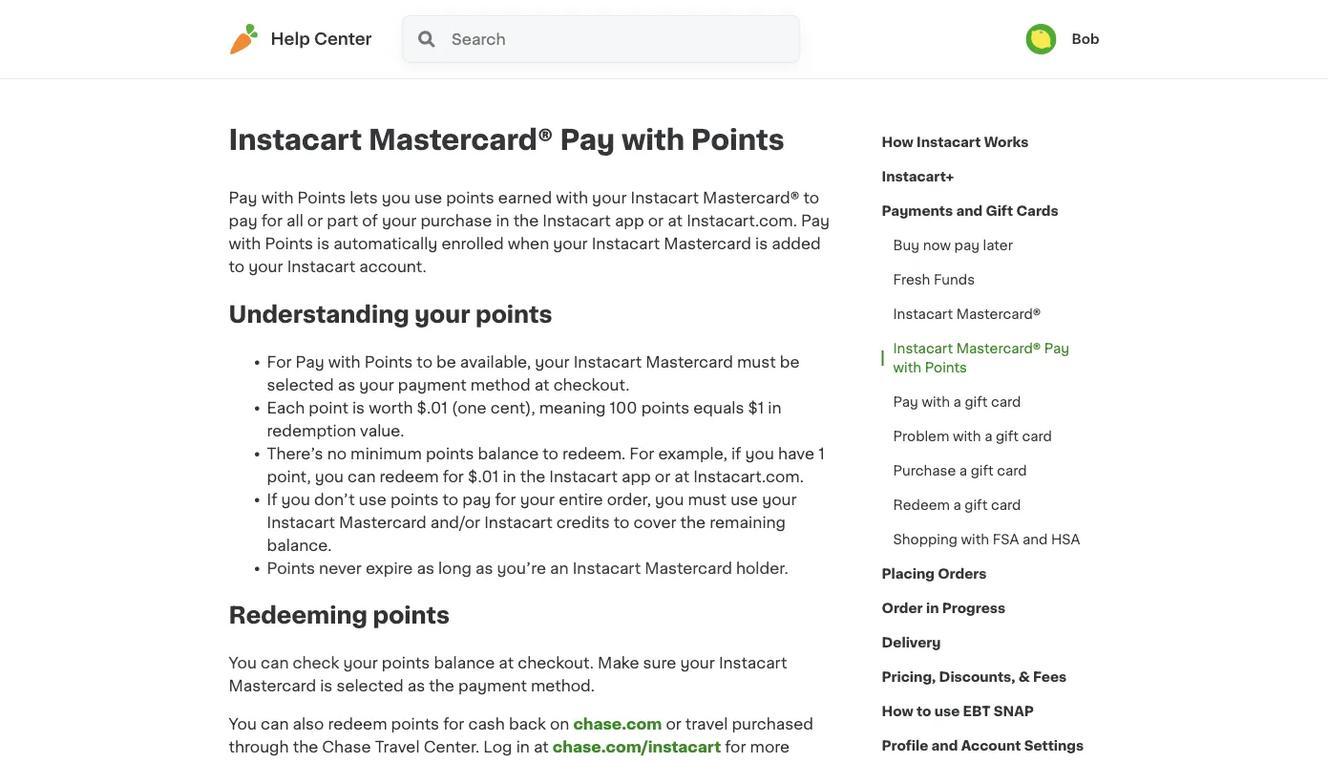 Task type: vqa. For each thing, say whether or not it's contained in the screenshot.
12 inside the $ 3 12
no



Task type: locate. For each thing, give the bounding box(es) containing it.
can inside for pay with points to be available, your instacart mastercard must be selected as your payment method at checkout. each point is worth $.01 (one cent), meaning 100 points equals $1 in redemption value. there's no minimum points balance to redeem. for example, if you have 1 point, you can redeem for $.01 in the instacart app or at instacart.com. if you don't use points to pay for your entire order, you must use your instacart mastercard and/or instacart credits to cover the remaining balance. points never expire as long as you're an instacart mastercard holder.
[[348, 469, 376, 484]]

placing orders link
[[882, 557, 987, 591]]

in down 'earned'
[[496, 213, 510, 228]]

the down cent),
[[520, 469, 546, 484]]

1 vertical spatial for
[[630, 446, 654, 461]]

2 how from the top
[[882, 705, 914, 718]]

pay inside for pay with points to be available, your instacart mastercard must be selected as your payment method at checkout. each point is worth $.01 (one cent), meaning 100 points equals $1 in redemption value. there's no minimum points balance to redeem. for example, if you have 1 point, you can redeem for $.01 in the instacart app or at instacart.com. if you don't use points to pay for your entire order, you must use your instacart mastercard and/or instacart credits to cover the remaining balance. points never expire as long as you're an instacart mastercard holder.
[[296, 354, 324, 369]]

gift up problem with a gift card link
[[965, 395, 988, 409]]

must up remaining
[[688, 492, 727, 507]]

is right point
[[352, 400, 365, 415]]

and right fsa
[[1023, 533, 1048, 546]]

1 vertical spatial payment
[[458, 679, 527, 694]]

as right long
[[476, 560, 493, 576]]

mastercard down "you can check you"
[[229, 679, 316, 694]]

payments and gift cards
[[882, 204, 1059, 218]]

2 vertical spatial can
[[261, 717, 289, 732]]

you up cover at the bottom
[[655, 492, 684, 507]]

snap
[[994, 705, 1034, 718]]

1 horizontal spatial pay
[[462, 492, 491, 507]]

0 horizontal spatial instacart mastercard® pay with points
[[229, 127, 785, 154]]

pay
[[560, 127, 615, 154], [229, 190, 257, 205], [801, 213, 830, 228], [1045, 342, 1070, 355], [296, 354, 324, 369], [893, 395, 918, 409]]

profile
[[882, 739, 928, 753]]

instacart mastercard® pay with points link
[[882, 331, 1100, 385]]

your right 'sure'
[[680, 656, 715, 671]]

card up purchase a gift card
[[1022, 430, 1052, 443]]

with inside instacart mastercard® pay with points
[[893, 361, 922, 374]]

at inside or travel purchased through the chase travel center. log in at
[[534, 740, 549, 755]]

payment
[[398, 377, 467, 392], [458, 679, 527, 694]]

2 vertical spatial pay
[[462, 492, 491, 507]]

mastercard left added
[[664, 236, 751, 251]]

placing
[[882, 567, 935, 581]]

points right r
[[382, 656, 430, 671]]

you're
[[497, 560, 546, 576]]

the up you can also redeem points for cash back on chase.com
[[429, 679, 454, 694]]

selected down r
[[337, 679, 404, 694]]

redeem up "chase"
[[328, 717, 387, 732]]

points inside r points balance at checkout. make sure your instacart mastercard is selected as the payment method.
[[382, 656, 430, 671]]

shopping
[[893, 533, 958, 546]]

understanding your points
[[229, 303, 558, 326]]

with
[[622, 127, 685, 154], [261, 190, 294, 205], [556, 190, 588, 205], [229, 236, 261, 251], [328, 354, 361, 369], [893, 361, 922, 374], [922, 395, 950, 409], [953, 430, 981, 443], [961, 533, 989, 546]]

you down redeeming
[[229, 656, 257, 671]]

shopping with fsa and hsa link
[[882, 522, 1092, 557]]

use up purchase
[[415, 190, 442, 205]]

added
[[772, 236, 821, 251]]

purchase
[[893, 464, 956, 477]]

make
[[598, 656, 639, 671]]

1 vertical spatial instacart mastercard® pay with points
[[893, 342, 1070, 374]]

mastercard® up purchase
[[369, 127, 554, 154]]

pay left all
[[229, 213, 258, 228]]

mastercard inside r points balance at checkout. make sure your instacart mastercard is selected as the payment method.
[[229, 679, 316, 694]]

must up $1 on the bottom right of page
[[737, 354, 776, 369]]

and for gift
[[956, 204, 983, 218]]

how for how instacart works
[[882, 136, 914, 149]]

how up instacart+ link
[[882, 136, 914, 149]]

is inside r points balance at checkout. make sure your instacart mastercard is selected as the payment method.
[[320, 679, 333, 694]]

understanding
[[229, 303, 409, 326]]

you up don't
[[315, 469, 344, 484]]

$.01 up and/or
[[468, 469, 499, 484]]

use right don't
[[359, 492, 387, 507]]

mastercard® inside pay with points lets you use points earned with your instacart mastercard® to pay for all or part of your purchase in the instacart app or at instacart.com. pay with points is automatically enrolled when your instacart mastercard is added to your instacart account.
[[703, 190, 800, 205]]

0 vertical spatial balance
[[478, 446, 539, 461]]

how for how to use ebt snap
[[882, 705, 914, 718]]

the right cover at the bottom
[[680, 515, 706, 530]]

mastercard® up instacart mastercard® pay with points 'link'
[[957, 307, 1041, 321]]

0 vertical spatial payment
[[398, 377, 467, 392]]

to down pricing,
[[917, 705, 931, 718]]

redeeming points
[[229, 604, 450, 627]]

you inside pay with points lets you use points earned with your instacart mastercard® to pay for all or part of your purchase in the instacart app or at instacart.com. pay with points is automatically enrolled when your instacart mastercard is added to your instacart account.
[[382, 190, 411, 205]]

0 vertical spatial instacart.com.
[[687, 213, 797, 228]]

as inside r points balance at checkout. make sure your instacart mastercard is selected as the payment method.
[[408, 679, 425, 694]]

you up through
[[229, 717, 257, 732]]

0 vertical spatial $.01
[[417, 400, 448, 415]]

gift up purchase a gift card link
[[996, 430, 1019, 443]]

payment up (one
[[398, 377, 467, 392]]

lets
[[350, 190, 378, 205]]

1 how from the top
[[882, 136, 914, 149]]

1 vertical spatial app
[[622, 469, 651, 484]]

instacart mastercard® pay with points up 'earned'
[[229, 127, 785, 154]]

you can also redeem points for cash back on chase.com
[[229, 717, 662, 732]]

for left more
[[725, 740, 746, 755]]

1 vertical spatial pay
[[955, 239, 980, 252]]

1 vertical spatial checkout.
[[518, 656, 594, 671]]

instacart.com. inside pay with points lets you use points earned with your instacart mastercard® to pay for all or part of your purchase in the instacart app or at instacart.com. pay with points is automatically enrolled when your instacart mastercard is added to your instacart account.
[[687, 213, 797, 228]]

minimum
[[351, 446, 422, 461]]

1 vertical spatial and
[[1023, 533, 1048, 546]]

for inside pay with points lets you use points earned with your instacart mastercard® to pay for all or part of your purchase in the instacart app or at instacart.com. pay with points is automatically enrolled when your instacart mastercard is added to your instacart account.
[[261, 213, 283, 228]]

in down cent),
[[503, 469, 516, 484]]

the down also at bottom
[[293, 740, 318, 755]]

checkout. up method. on the bottom left of page
[[518, 656, 594, 671]]

0 vertical spatial selected
[[267, 377, 334, 392]]

0 horizontal spatial selected
[[267, 377, 334, 392]]

the inside r points balance at checkout. make sure your instacart mastercard is selected as the payment method.
[[429, 679, 454, 694]]

0 vertical spatial redeem
[[380, 469, 439, 484]]

for left all
[[261, 213, 283, 228]]

0 vertical spatial you
[[229, 656, 257, 671]]

0 horizontal spatial $.01
[[417, 400, 448, 415]]

order
[[882, 602, 923, 615]]

0 vertical spatial how
[[882, 136, 914, 149]]

0 vertical spatial checkout.
[[554, 377, 630, 392]]

is down the check at the left bottom
[[320, 679, 333, 694]]

chase.com/instacart link
[[553, 740, 721, 755]]

$1
[[748, 400, 764, 415]]

1 horizontal spatial selected
[[337, 679, 404, 694]]

card down instacart mastercard® pay with points 'link'
[[991, 395, 1021, 409]]

help
[[271, 31, 310, 47]]

have
[[778, 446, 815, 461]]

entire
[[559, 492, 603, 507]]

0 vertical spatial and
[[956, 204, 983, 218]]

points
[[691, 127, 785, 154], [298, 190, 346, 205], [265, 236, 313, 251], [365, 354, 413, 369], [925, 361, 967, 374], [267, 560, 315, 576]]

is inside for pay with points to be available, your instacart mastercard must be selected as your payment method at checkout. each point is worth $.01 (one cent), meaning 100 points equals $1 in redemption value. there's no minimum points balance to redeem. for example, if you have 1 point, you can redeem for $.01 in the instacart app or at instacart.com. if you don't use points to pay for your entire order, you must use your instacart mastercard and/or instacart credits to cover the remaining balance. points never expire as long as you're an instacart mastercard holder.
[[352, 400, 365, 415]]

points up available,
[[476, 303, 552, 326]]

0 vertical spatial app
[[615, 213, 644, 228]]

1 horizontal spatial instacart mastercard® pay with points
[[893, 342, 1070, 374]]

as up you can also redeem points for cash back on chase.com
[[408, 679, 425, 694]]

there's
[[267, 446, 323, 461]]

sure
[[643, 656, 676, 671]]

1 vertical spatial how
[[882, 705, 914, 718]]

can for check
[[261, 656, 289, 671]]

0 horizontal spatial must
[[688, 492, 727, 507]]

and left the gift
[[956, 204, 983, 218]]

0 vertical spatial must
[[737, 354, 776, 369]]

your up worth
[[359, 377, 394, 392]]

in
[[496, 213, 510, 228], [768, 400, 782, 415], [503, 469, 516, 484], [926, 602, 939, 615], [516, 740, 530, 755]]

if
[[267, 492, 277, 507]]

points right the 100
[[641, 400, 690, 415]]

instacart.com. inside for pay with points to be available, your instacart mastercard must be selected as your payment method at checkout. each point is worth $.01 (one cent), meaning 100 points equals $1 in redemption value. there's no minimum points balance to redeem. for example, if you have 1 point, you can redeem for $.01 in the instacart app or at instacart.com. if you don't use points to pay for your entire order, you must use your instacart mastercard and/or instacart credits to cover the remaining balance. points never expire as long as you're an instacart mastercard holder.
[[693, 469, 804, 484]]

how up the profile
[[882, 705, 914, 718]]

points up purchase
[[446, 190, 494, 205]]

selected up each
[[267, 377, 334, 392]]

your right 'when'
[[553, 236, 588, 251]]

on
[[550, 717, 569, 732]]

use up remaining
[[731, 492, 758, 507]]

delivery
[[882, 636, 941, 649]]

use
[[415, 190, 442, 205], [359, 492, 387, 507], [731, 492, 758, 507], [935, 705, 960, 718]]

pay inside 'link'
[[1045, 342, 1070, 355]]

(one
[[452, 400, 487, 415]]

instacart
[[229, 127, 362, 154], [917, 136, 981, 149], [631, 190, 699, 205], [543, 213, 611, 228], [592, 236, 660, 251], [287, 259, 355, 274], [893, 307, 953, 321], [893, 342, 953, 355], [574, 354, 642, 369], [549, 469, 618, 484], [267, 515, 335, 530], [484, 515, 553, 530], [573, 560, 641, 576], [719, 656, 787, 671]]

checkout. inside r points balance at checkout. make sure your instacart mastercard is selected as the payment method.
[[518, 656, 594, 671]]

1 horizontal spatial be
[[780, 354, 800, 369]]

gift down problem with a gift card
[[971, 464, 994, 477]]

you for you can check you
[[229, 656, 257, 671]]

0 vertical spatial for
[[267, 354, 292, 369]]

for
[[267, 354, 292, 369], [630, 446, 654, 461]]

orders
[[938, 567, 987, 581]]

as up point
[[338, 377, 355, 392]]

for up each
[[267, 354, 292, 369]]

your right 'earned'
[[592, 190, 627, 205]]

1 you from the top
[[229, 656, 257, 671]]

can left the check at the left bottom
[[261, 656, 289, 671]]

and/or
[[431, 515, 480, 530]]

instacart+ link
[[882, 159, 954, 194]]

1 vertical spatial redeem
[[328, 717, 387, 732]]

for
[[261, 213, 283, 228], [443, 469, 464, 484], [495, 492, 516, 507], [443, 717, 464, 732], [725, 740, 746, 755]]

app inside pay with points lets you use points earned with your instacart mastercard® to pay for all or part of your purchase in the instacart app or at instacart.com. pay with points is automatically enrolled when your instacart mastercard is added to your instacart account.
[[615, 213, 644, 228]]

the
[[513, 213, 539, 228], [520, 469, 546, 484], [680, 515, 706, 530], [429, 679, 454, 694], [293, 740, 318, 755]]

selected inside r points balance at checkout. make sure your instacart mastercard is selected as the payment method.
[[337, 679, 404, 694]]

0 horizontal spatial be
[[436, 354, 456, 369]]

ebt
[[963, 705, 991, 718]]

payment up cash
[[458, 679, 527, 694]]

redeem
[[380, 469, 439, 484], [328, 717, 387, 732]]

purchase a gift card
[[893, 464, 1027, 477]]

1 vertical spatial you
[[229, 717, 257, 732]]

be left available,
[[436, 354, 456, 369]]

payments
[[882, 204, 953, 218]]

through
[[229, 740, 289, 755]]

pay right now
[[955, 239, 980, 252]]

to up added
[[804, 190, 819, 205]]

and down how to use ebt snap link
[[932, 739, 958, 753]]

purchase
[[421, 213, 492, 228]]

as
[[338, 377, 355, 392], [417, 560, 434, 576], [476, 560, 493, 576], [408, 679, 425, 694]]

0 horizontal spatial pay
[[229, 213, 258, 228]]

mastercard® up added
[[703, 190, 800, 205]]

0 vertical spatial can
[[348, 469, 376, 484]]

with inside for pay with points to be available, your instacart mastercard must be selected as your payment method at checkout. each point is worth $.01 (one cent), meaning 100 points equals $1 in redemption value. there's no minimum points balance to redeem. for example, if you have 1 point, you can redeem for $.01 in the instacart app or at instacart.com. if you don't use points to pay for your entire order, you must use your instacart mastercard and/or instacart credits to cover the remaining balance. points never expire as long as you're an instacart mastercard holder.
[[328, 354, 361, 369]]

gift
[[965, 395, 988, 409], [996, 430, 1019, 443], [971, 464, 994, 477], [965, 498, 988, 512]]

fresh funds link
[[882, 263, 987, 297]]

order in progress
[[882, 602, 1006, 615]]

card
[[991, 395, 1021, 409], [1022, 430, 1052, 443], [997, 464, 1027, 477], [991, 498, 1021, 512]]

instacart.com. up added
[[687, 213, 797, 228]]

redemption
[[267, 423, 356, 438]]

checkout. inside for pay with points to be available, your instacart mastercard must be selected as your payment method at checkout. each point is worth $.01 (one cent), meaning 100 points equals $1 in redemption value. there's no minimum points balance to redeem. for example, if you have 1 point, you can redeem for $.01 in the instacart app or at instacart.com. if you don't use points to pay for your entire order, you must use your instacart mastercard and/or instacart credits to cover the remaining balance. points never expire as long as you're an instacart mastercard holder.
[[554, 377, 630, 392]]

1 horizontal spatial $.01
[[468, 469, 499, 484]]

and
[[956, 204, 983, 218], [1023, 533, 1048, 546], [932, 739, 958, 753]]

2 you from the top
[[229, 717, 257, 732]]

chase.com link
[[573, 717, 662, 732]]

cards
[[1016, 204, 1059, 218]]

your
[[592, 190, 627, 205], [382, 213, 417, 228], [553, 236, 588, 251], [249, 259, 283, 274], [415, 303, 470, 326], [535, 354, 570, 369], [359, 377, 394, 392], [520, 492, 555, 507], [762, 492, 797, 507], [680, 656, 715, 671]]

mastercard up expire
[[339, 515, 427, 530]]

to
[[804, 190, 819, 205], [229, 259, 245, 274], [417, 354, 433, 369], [543, 446, 559, 461], [443, 492, 459, 507], [614, 515, 630, 530], [917, 705, 931, 718]]

must
[[737, 354, 776, 369], [688, 492, 727, 507]]

you right "if"
[[745, 446, 774, 461]]

delivery link
[[882, 626, 941, 660]]

buy
[[893, 239, 920, 252]]

$.01 left (one
[[417, 400, 448, 415]]

0 vertical spatial pay
[[229, 213, 258, 228]]

1 vertical spatial can
[[261, 656, 289, 671]]

mastercard® inside instacart mastercard® pay with points 'link'
[[957, 342, 1041, 355]]

a up the redeem a gift card link
[[960, 464, 967, 477]]

chase
[[322, 740, 371, 755]]

1 vertical spatial instacart.com.
[[693, 469, 804, 484]]

2 vertical spatial and
[[932, 739, 958, 753]]

1 vertical spatial selected
[[337, 679, 404, 694]]

redeem down "minimum"
[[380, 469, 439, 484]]

2 horizontal spatial pay
[[955, 239, 980, 252]]

also
[[293, 717, 324, 732]]

redeem.
[[562, 446, 626, 461]]

can up through
[[261, 717, 289, 732]]

instacart image
[[229, 24, 259, 54]]

you
[[382, 190, 411, 205], [745, 446, 774, 461], [315, 469, 344, 484], [281, 492, 310, 507], [655, 492, 684, 507], [343, 656, 372, 671]]

$.01
[[417, 400, 448, 415], [468, 469, 499, 484]]

be up have
[[780, 354, 800, 369]]

instacart inside r points balance at checkout. make sure your instacart mastercard is selected as the payment method.
[[719, 656, 787, 671]]

points
[[446, 190, 494, 205], [476, 303, 552, 326], [641, 400, 690, 415], [426, 446, 474, 461], [391, 492, 439, 507], [373, 604, 450, 627], [382, 656, 430, 671], [391, 717, 439, 732]]

don't
[[314, 492, 355, 507]]

travel
[[375, 740, 420, 755]]

pay with points lets you use points earned with your instacart mastercard® to pay for all or part of your purchase in the instacart app or at instacart.com. pay with points is automatically enrolled when your instacart mastercard is added to your instacart account.
[[229, 190, 830, 274]]

order in progress link
[[882, 591, 1006, 626]]

balance up you can also redeem points for cash back on chase.com
[[434, 656, 495, 671]]

for more details.
[[229, 740, 790, 763]]

for up "order,"
[[630, 446, 654, 461]]

0 horizontal spatial for
[[267, 354, 292, 369]]

gift up shopping with fsa and hsa link
[[965, 498, 988, 512]]

can down "minimum"
[[348, 469, 376, 484]]

checkout. up meaning
[[554, 377, 630, 392]]

1 vertical spatial balance
[[434, 656, 495, 671]]

points inside 'link'
[[925, 361, 967, 374]]



Task type: describe. For each thing, give the bounding box(es) containing it.
app inside for pay with points to be available, your instacart mastercard must be selected as your payment method at checkout. each point is worth $.01 (one cent), meaning 100 points equals $1 in redemption value. there's no minimum points balance to redeem. for example, if you have 1 point, you can redeem for $.01 in the instacart app or at instacart.com. if you don't use points to pay for your entire order, you must use your instacart mastercard and/or instacart credits to cover the remaining balance. points never expire as long as you're an instacart mastercard holder.
[[622, 469, 651, 484]]

redeem
[[893, 498, 950, 512]]

is left added
[[755, 236, 768, 251]]

in right $1 on the bottom right of page
[[768, 400, 782, 415]]

instacart mastercard®
[[893, 307, 1041, 321]]

gift inside problem with a gift card link
[[996, 430, 1019, 443]]

use inside pay with points lets you use points earned with your instacart mastercard® to pay for all or part of your purchase in the instacart app or at instacart.com. pay with points is automatically enrolled when your instacart mastercard is added to your instacart account.
[[415, 190, 442, 205]]

payment inside r points balance at checkout. make sure your instacart mastercard is selected as the payment method.
[[458, 679, 527, 694]]

example,
[[658, 446, 728, 461]]

your inside r points balance at checkout. make sure your instacart mastercard is selected as the payment method.
[[680, 656, 715, 671]]

your up understanding
[[249, 259, 283, 274]]

instacart+
[[882, 170, 954, 183]]

the inside pay with points lets you use points earned with your instacart mastercard® to pay for all or part of your purchase in the instacart app or at instacart.com. pay with points is automatically enrolled when your instacart mastercard is added to your instacart account.
[[513, 213, 539, 228]]

redeeming
[[229, 604, 368, 627]]

gift
[[986, 204, 1013, 218]]

for up you're
[[495, 492, 516, 507]]

worth
[[369, 400, 413, 415]]

if
[[731, 446, 741, 461]]

selected inside for pay with points to be available, your instacart mastercard must be selected as your payment method at checkout. each point is worth $.01 (one cent), meaning 100 points equals $1 in redemption value. there's no minimum points balance to redeem. for example, if you have 1 point, you can redeem for $.01 in the instacart app or at instacart.com. if you don't use points to pay for your entire order, you must use your instacart mastercard and/or instacart credits to cover the remaining balance. points never expire as long as you're an instacart mastercard holder.
[[267, 377, 334, 392]]

problem with a gift card link
[[882, 419, 1064, 454]]

center
[[314, 31, 372, 47]]

&
[[1019, 670, 1030, 684]]

method.
[[531, 679, 595, 694]]

r points balance at checkout. make sure your instacart mastercard is selected as the payment method.
[[229, 656, 787, 694]]

fresh funds
[[893, 273, 975, 286]]

to down understanding your points
[[417, 354, 433, 369]]

no
[[327, 446, 347, 461]]

100
[[610, 400, 637, 415]]

or inside for pay with points to be available, your instacart mastercard must be selected as your payment method at checkout. each point is worth $.01 (one cent), meaning 100 points equals $1 in redemption value. there's no minimum points balance to redeem. for example, if you have 1 point, you can redeem for $.01 in the instacart app or at instacart.com. if you don't use points to pay for your entire order, you must use your instacart mastercard and/or instacart credits to cover the remaining balance. points never expire as long as you're an instacart mastercard holder.
[[655, 469, 671, 484]]

you for you can also redeem points for cash back on chase.com
[[229, 717, 257, 732]]

more
[[750, 740, 790, 755]]

you right the check at the left bottom
[[343, 656, 372, 671]]

1 horizontal spatial must
[[737, 354, 776, 369]]

card down problem with a gift card
[[997, 464, 1027, 477]]

bob
[[1072, 32, 1100, 46]]

gift inside pay with a gift card link
[[965, 395, 988, 409]]

is down part
[[317, 236, 330, 251]]

log
[[484, 740, 512, 755]]

value.
[[360, 423, 404, 438]]

profile and account settings
[[882, 739, 1084, 753]]

the inside or travel purchased through the chase travel center. log in at
[[293, 740, 318, 755]]

cover
[[634, 515, 677, 530]]

mastercard inside pay with points lets you use points earned with your instacart mastercard® to pay for all or part of your purchase in the instacart app or at instacart.com. pay with points is automatically enrolled when your instacart mastercard is added to your instacart account.
[[664, 236, 751, 251]]

buy now pay later link
[[882, 228, 1025, 263]]

long
[[438, 560, 472, 576]]

gift inside the redeem a gift card link
[[965, 498, 988, 512]]

or travel purchased through the chase travel center. log in at
[[229, 717, 814, 755]]

mastercard up equals
[[646, 354, 733, 369]]

mastercard® inside 'instacart mastercard®' link
[[957, 307, 1041, 321]]

buy now pay later
[[893, 239, 1013, 252]]

order,
[[607, 492, 651, 507]]

user avatar image
[[1026, 24, 1057, 54]]

expire
[[366, 560, 413, 576]]

pay inside for pay with points to be available, your instacart mastercard must be selected as your payment method at checkout. each point is worth $.01 (one cent), meaning 100 points equals $1 in redemption value. there's no minimum points balance to redeem. for example, if you have 1 point, you can redeem for $.01 in the instacart app or at instacart.com. if you don't use points to pay for your entire order, you must use your instacart mastercard and/or instacart credits to cover the remaining balance. points never expire as long as you're an instacart mastercard holder.
[[462, 492, 491, 507]]

shopping with fsa and hsa
[[893, 533, 1080, 546]]

Search search field
[[450, 16, 799, 62]]

equals
[[693, 400, 744, 415]]

later
[[983, 239, 1013, 252]]

to left redeem.
[[543, 446, 559, 461]]

payment inside for pay with points to be available, your instacart mastercard must be selected as your payment method at checkout. each point is worth $.01 (one cent), meaning 100 points equals $1 in redemption value. there's no minimum points balance to redeem. for example, if you have 1 point, you can redeem for $.01 in the instacart app or at instacart.com. if you don't use points to pay for your entire order, you must use your instacart mastercard and/or instacart credits to cover the remaining balance. points never expire as long as you're an instacart mastercard holder.
[[398, 377, 467, 392]]

pricing, discounts, & fees link
[[882, 660, 1067, 694]]

for inside for more details.
[[725, 740, 746, 755]]

profile and account settings link
[[882, 729, 1084, 763]]

payments and gift cards link
[[882, 194, 1059, 228]]

hsa
[[1051, 533, 1080, 546]]

how to use ebt snap link
[[882, 694, 1034, 729]]

how to use ebt snap
[[882, 705, 1034, 718]]

1 horizontal spatial for
[[630, 446, 654, 461]]

0 vertical spatial instacart mastercard® pay with points
[[229, 127, 785, 154]]

1 be from the left
[[436, 354, 456, 369]]

all
[[287, 213, 303, 228]]

pay inside pay with points lets you use points earned with your instacart mastercard® to pay for all or part of your purchase in the instacart app or at instacart.com. pay with points is automatically enrolled when your instacart mastercard is added to your instacart account.
[[229, 213, 258, 228]]

r
[[372, 656, 378, 671]]

to up understanding
[[229, 259, 245, 274]]

never
[[319, 560, 362, 576]]

and for account
[[932, 739, 958, 753]]

for pay with points to be available, your instacart mastercard must be selected as your payment method at checkout. each point is worth $.01 (one cent), meaning 100 points equals $1 in redemption value. there's no minimum points balance to redeem. for example, if you have 1 point, you can redeem for $.01 in the instacart app or at instacart.com. if you don't use points to pay for your entire order, you must use your instacart mastercard and/or instacart credits to cover the remaining balance. points never expire as long as you're an instacart mastercard holder.
[[267, 354, 825, 576]]

points up and/or
[[391, 492, 439, 507]]

meaning
[[539, 400, 606, 415]]

balance inside r points balance at checkout. make sure your instacart mastercard is selected as the payment method.
[[434, 656, 495, 671]]

automatically
[[334, 236, 438, 251]]

redeem inside for pay with points to be available, your instacart mastercard must be selected as your payment method at checkout. each point is worth $.01 (one cent), meaning 100 points equals $1 in redemption value. there's no minimum points balance to redeem. for example, if you have 1 point, you can redeem for $.01 in the instacart app or at instacart.com. if you don't use points to pay for your entire order, you must use your instacart mastercard and/or instacart credits to cover the remaining balance. points never expire as long as you're an instacart mastercard holder.
[[380, 469, 439, 484]]

enrolled
[[442, 236, 504, 251]]

in inside or travel purchased through the chase travel center. log in at
[[516, 740, 530, 755]]

card up fsa
[[991, 498, 1021, 512]]

your up automatically
[[382, 213, 417, 228]]

holder.
[[736, 560, 788, 576]]

part
[[327, 213, 358, 228]]

purchased
[[732, 717, 814, 732]]

pay with a gift card link
[[882, 385, 1033, 419]]

to down "order,"
[[614, 515, 630, 530]]

at inside pay with points lets you use points earned with your instacart mastercard® to pay for all or part of your purchase in the instacart app or at instacart.com. pay with points is automatically enrolled when your instacart mastercard is added to your instacart account.
[[668, 213, 683, 228]]

points down (one
[[426, 446, 474, 461]]

in right "order"
[[926, 602, 939, 615]]

your left entire
[[520, 492, 555, 507]]

pricing,
[[882, 670, 936, 684]]

when
[[508, 236, 549, 251]]

a up purchase a gift card link
[[985, 430, 993, 443]]

a up problem with a gift card link
[[954, 395, 962, 409]]

instacart inside 'link'
[[893, 342, 953, 355]]

instacart mastercard® pay with points inside 'link'
[[893, 342, 1070, 374]]

cash
[[468, 717, 505, 732]]

remaining
[[710, 515, 786, 530]]

discounts,
[[939, 670, 1016, 684]]

for up and/or
[[443, 469, 464, 484]]

point,
[[267, 469, 311, 484]]

mastercard down cover at the bottom
[[645, 560, 732, 576]]

purchase a gift card link
[[882, 454, 1039, 488]]

as left long
[[417, 560, 434, 576]]

details.
[[229, 763, 284, 763]]

pricing, discounts, & fees
[[882, 670, 1067, 684]]

problem with a gift card
[[893, 430, 1052, 443]]

of
[[362, 213, 378, 228]]

1
[[819, 446, 825, 461]]

points down expire
[[373, 604, 450, 627]]

points inside pay with points lets you use points earned with your instacart mastercard® to pay for all or part of your purchase in the instacart app or at instacart.com. pay with points is automatically enrolled when your instacart mastercard is added to your instacart account.
[[446, 190, 494, 205]]

in inside pay with points lets you use points earned with your instacart mastercard® to pay for all or part of your purchase in the instacart app or at instacart.com. pay with points is automatically enrolled when your instacart mastercard is added to your instacart account.
[[496, 213, 510, 228]]

1 vertical spatial must
[[688, 492, 727, 507]]

to inside how to use ebt snap link
[[917, 705, 931, 718]]

points up travel
[[391, 717, 439, 732]]

at inside r points balance at checkout. make sure your instacart mastercard is selected as the payment method.
[[499, 656, 514, 671]]

your up meaning
[[535, 354, 570, 369]]

help center
[[271, 31, 372, 47]]

check
[[293, 656, 339, 671]]

to up and/or
[[443, 492, 459, 507]]

each
[[267, 400, 305, 415]]

1 vertical spatial $.01
[[468, 469, 499, 484]]

earned
[[498, 190, 552, 205]]

for up center.
[[443, 717, 464, 732]]

balance inside for pay with points to be available, your instacart mastercard must be selected as your payment method at checkout. each point is worth $.01 (one cent), meaning 100 points equals $1 in redemption value. there's no minimum points balance to redeem. for example, if you have 1 point, you can redeem for $.01 in the instacart app or at instacart.com. if you don't use points to pay for your entire order, you must use your instacart mastercard and/or instacart credits to cover the remaining balance. points never expire as long as you're an instacart mastercard holder.
[[478, 446, 539, 461]]

you right the if
[[281, 492, 310, 507]]

center.
[[424, 740, 480, 755]]

use left ebt
[[935, 705, 960, 718]]

fsa
[[993, 533, 1019, 546]]

redeem a gift card
[[893, 498, 1021, 512]]

gift inside purchase a gift card link
[[971, 464, 994, 477]]

pay inside buy now pay later link
[[955, 239, 980, 252]]

how instacart works
[[882, 136, 1029, 149]]

your down account.
[[415, 303, 470, 326]]

funds
[[934, 273, 975, 286]]

a down purchase a gift card
[[954, 498, 961, 512]]

progress
[[942, 602, 1006, 615]]

now
[[923, 239, 951, 252]]

or inside or travel purchased through the chase travel center. log in at
[[666, 717, 682, 732]]

2 be from the left
[[780, 354, 800, 369]]

your up remaining
[[762, 492, 797, 507]]

balance.
[[267, 537, 332, 553]]

can for also
[[261, 717, 289, 732]]

chase.com/instacart
[[553, 740, 721, 755]]



